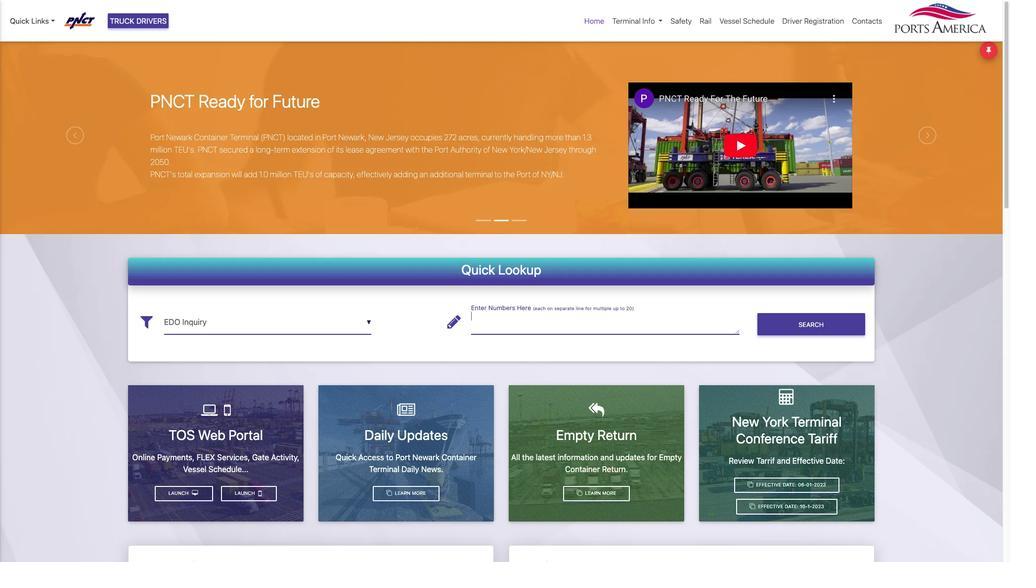 Task type: locate. For each thing, give the bounding box(es) containing it.
0 vertical spatial clone image
[[748, 483, 753, 488]]

learn more link
[[373, 486, 440, 502], [563, 486, 630, 502]]

1 vertical spatial 2023
[[812, 504, 824, 510]]

vessel schedule link
[[716, 11, 779, 30]]

more down news.
[[412, 491, 426, 497]]

0 vertical spatial vessel
[[720, 16, 741, 25]]

1 horizontal spatial container
[[442, 453, 477, 462]]

learn more link down "quick access to port newark container terminal daily news."
[[373, 486, 440, 502]]

0 horizontal spatial clone image
[[386, 491, 392, 497]]

vessel
[[720, 16, 741, 25], [183, 465, 206, 474]]

2 vertical spatial date:
[[785, 504, 799, 510]]

and inside all the latest information and updates for empty container return.
[[600, 453, 614, 462]]

launch link down payments,
[[155, 486, 213, 502]]

learn down all the latest information and updates for empty container return.
[[585, 491, 601, 497]]

2 learn more from the left
[[584, 491, 616, 497]]

for
[[249, 90, 269, 112], [585, 306, 592, 312], [647, 453, 657, 462]]

latest
[[536, 453, 556, 462]]

terminal inside "quick access to port newark container terminal daily news."
[[369, 465, 400, 474]]

0 vertical spatial empty
[[556, 427, 594, 444]]

quick inside "quick access to port newark container terminal daily news."
[[336, 453, 356, 462]]

1 horizontal spatial for
[[585, 306, 592, 312]]

tos web portal
[[169, 427, 263, 444]]

effective down tarrif at the right bottom of page
[[756, 483, 782, 488]]

quick for quick lookup
[[461, 262, 495, 278]]

tarrif
[[756, 457, 775, 466]]

new down currently
[[492, 145, 508, 154]]

2 vertical spatial new
[[732, 414, 759, 430]]

01-
[[806, 483, 814, 488]]

1 horizontal spatial jersey
[[544, 145, 567, 154]]

daily updates
[[364, 427, 448, 444]]

through
[[569, 145, 596, 154]]

clone image left effective date: 10-1-2023
[[750, 504, 755, 510]]

0 horizontal spatial launch
[[168, 491, 190, 497]]

0 vertical spatial for
[[249, 90, 269, 112]]

0 horizontal spatial launch link
[[155, 486, 213, 502]]

links
[[31, 16, 49, 25]]

will
[[232, 170, 242, 179]]

date: left 10-
[[785, 504, 799, 510]]

effective down effective date: 06-01-2023 link
[[758, 504, 783, 510]]

launch left "desktop" icon
[[168, 491, 190, 497]]

clone image for empty
[[577, 491, 582, 497]]

1 horizontal spatial to
[[495, 170, 502, 179]]

drivers
[[136, 16, 167, 25]]

launch link down schedule...
[[221, 486, 277, 502]]

0 horizontal spatial jersey
[[386, 133, 409, 142]]

daily inside "quick access to port newark container terminal daily news."
[[402, 465, 419, 474]]

1 horizontal spatial learn more link
[[563, 486, 630, 502]]

clone image inside effective date: 06-01-2023 link
[[748, 483, 753, 488]]

learn more down "quick access to port newark container terminal daily news."
[[393, 491, 426, 497]]

1 vertical spatial clone image
[[750, 504, 755, 510]]

terminal up tariff
[[792, 414, 842, 430]]

0 horizontal spatial and
[[600, 453, 614, 462]]

million up 2050.
[[150, 145, 172, 154]]

2 launch from the left
[[168, 491, 190, 497]]

1 vertical spatial newark
[[413, 453, 440, 462]]

vessel inside online payments, flex services, gate activity, vessel schedule...
[[183, 465, 206, 474]]

2 horizontal spatial quick
[[461, 262, 495, 278]]

clone image down "quick access to port newark container terminal daily news."
[[386, 491, 392, 497]]

10-
[[800, 504, 808, 510]]

container inside port newark container terminal (pnct) located in port newark, new jersey occupies 272 acres, currently handling more than 1.3 million teu's.                                 pnct secured a long-term extension of its lease agreement with the port authority of new york/new jersey through 2050. pnct's total expansion will add 1.0 million teu's of capacity,                                 effectively adding an additional terminal to the port of ny/nj.
[[194, 133, 228, 142]]

1-
[[808, 504, 812, 510]]

clone image
[[748, 483, 753, 488], [750, 504, 755, 510]]

2 more from the left
[[602, 491, 616, 497]]

vessel down flex
[[183, 465, 206, 474]]

for right updates
[[647, 453, 657, 462]]

of
[[327, 145, 334, 154], [483, 145, 490, 154], [315, 170, 322, 179], [533, 170, 539, 179]]

2 vertical spatial for
[[647, 453, 657, 462]]

0 vertical spatial date:
[[826, 457, 845, 466]]

1 vertical spatial empty
[[659, 453, 682, 462]]

effective date: 06-01-2023
[[755, 483, 826, 488]]

1 learn more link from the left
[[373, 486, 440, 502]]

learn for return
[[585, 491, 601, 497]]

gate
[[252, 453, 269, 462]]

empty inside all the latest information and updates for empty container return.
[[659, 453, 682, 462]]

contacts
[[852, 16, 882, 25]]

to right access
[[386, 453, 393, 462]]

the right all
[[522, 453, 534, 462]]

effective up 01-
[[793, 457, 824, 466]]

the down occupies
[[422, 145, 433, 154]]

0 horizontal spatial pnct
[[150, 90, 195, 112]]

0 horizontal spatial to
[[386, 453, 393, 462]]

1 vertical spatial pnct
[[198, 145, 218, 154]]

launch link
[[221, 486, 277, 502], [155, 486, 213, 502]]

home
[[584, 16, 604, 25]]

0 vertical spatial 2023
[[814, 483, 826, 488]]

1 clone image from the left
[[386, 491, 392, 497]]

more
[[412, 491, 426, 497], [602, 491, 616, 497]]

pnct right teu's.
[[198, 145, 218, 154]]

jersey up agreement
[[386, 133, 409, 142]]

truck drivers
[[110, 16, 167, 25]]

terminal up a
[[230, 133, 259, 142]]

web
[[198, 427, 225, 444]]

more for return
[[602, 491, 616, 497]]

jersey down more
[[544, 145, 567, 154]]

2 vertical spatial the
[[522, 453, 534, 462]]

empty up the information
[[556, 427, 594, 444]]

terminal info
[[612, 16, 655, 25]]

million right 1.0
[[270, 170, 292, 179]]

services,
[[217, 453, 250, 462]]

1 vertical spatial for
[[585, 306, 592, 312]]

0 horizontal spatial quick
[[10, 16, 29, 25]]

clone image down all the latest information and updates for empty container return.
[[577, 491, 582, 497]]

0 horizontal spatial for
[[249, 90, 269, 112]]

driver registration
[[782, 16, 844, 25]]

2 vertical spatial effective
[[758, 504, 783, 510]]

learn more link down all the latest information and updates for empty container return.
[[563, 486, 630, 502]]

container inside "quick access to port newark container terminal daily news."
[[442, 453, 477, 462]]

1 launch link from the left
[[221, 486, 277, 502]]

to inside "quick access to port newark container terminal daily news."
[[386, 453, 393, 462]]

1 vertical spatial vessel
[[183, 465, 206, 474]]

date: down tariff
[[826, 457, 845, 466]]

1 horizontal spatial more
[[602, 491, 616, 497]]

and up return.
[[600, 453, 614, 462]]

1 vertical spatial to
[[620, 306, 625, 312]]

0 vertical spatial jersey
[[386, 133, 409, 142]]

terminal down access
[[369, 465, 400, 474]]

0 vertical spatial new
[[368, 133, 384, 142]]

learn
[[395, 491, 411, 497], [585, 491, 601, 497]]

quick for quick links
[[10, 16, 29, 25]]

1 horizontal spatial launch link
[[221, 486, 277, 502]]

truck
[[110, 16, 134, 25]]

1 vertical spatial new
[[492, 145, 508, 154]]

1 horizontal spatial pnct
[[198, 145, 218, 154]]

enter numbers here (each on separate line for multiple up to 20)
[[471, 305, 634, 312]]

acres,
[[459, 133, 480, 142]]

None text field
[[164, 311, 371, 335], [471, 311, 740, 335], [164, 311, 371, 335], [471, 311, 740, 335]]

1 vertical spatial effective
[[756, 483, 782, 488]]

0 horizontal spatial vessel
[[183, 465, 206, 474]]

(pnct)
[[261, 133, 285, 142]]

pnct ready for future
[[150, 90, 320, 112]]

1 vertical spatial daily
[[402, 465, 419, 474]]

the down york/new
[[504, 170, 515, 179]]

1.0
[[259, 170, 268, 179]]

0 horizontal spatial daily
[[364, 427, 394, 444]]

newark inside port newark container terminal (pnct) located in port newark, new jersey occupies 272 acres, currently handling more than 1.3 million teu's.                                 pnct secured a long-term extension of its lease agreement with the port authority of new york/new jersey through 2050. pnct's total expansion will add 1.0 million teu's of capacity,                                 effectively adding an additional terminal to the port of ny/nj.
[[166, 133, 192, 142]]

1 vertical spatial container
[[442, 453, 477, 462]]

contacts link
[[848, 11, 886, 30]]

here
[[517, 305, 531, 312]]

terminal inside port newark container terminal (pnct) located in port newark, new jersey occupies 272 acres, currently handling more than 1.3 million teu's.                                 pnct secured a long-term extension of its lease agreement with the port authority of new york/new jersey through 2050. pnct's total expansion will add 1.0 million teu's of capacity,                                 effectively adding an additional terminal to the port of ny/nj.
[[230, 133, 259, 142]]

empty right updates
[[659, 453, 682, 462]]

1 launch from the left
[[235, 491, 256, 497]]

2 vertical spatial to
[[386, 453, 393, 462]]

ready
[[199, 90, 245, 112]]

2023 right 06- on the right bottom of page
[[814, 483, 826, 488]]

capacity,
[[324, 170, 355, 179]]

0 vertical spatial newark
[[166, 133, 192, 142]]

0 vertical spatial to
[[495, 170, 502, 179]]

effective for effective date: 06-01-2023
[[756, 483, 782, 488]]

secured
[[219, 145, 248, 154]]

0 horizontal spatial empty
[[556, 427, 594, 444]]

1 horizontal spatial learn
[[585, 491, 601, 497]]

1 vertical spatial date:
[[783, 483, 797, 488]]

0 vertical spatial quick
[[10, 16, 29, 25]]

to right up
[[620, 306, 625, 312]]

adding
[[394, 170, 418, 179]]

2 horizontal spatial for
[[647, 453, 657, 462]]

launch for mobile "image"
[[235, 491, 256, 497]]

and right tarrif at the right bottom of page
[[777, 457, 790, 466]]

daily up access
[[364, 427, 394, 444]]

truck drivers link
[[108, 13, 169, 28]]

1 horizontal spatial the
[[504, 170, 515, 179]]

0 horizontal spatial the
[[422, 145, 433, 154]]

1 horizontal spatial quick
[[336, 453, 356, 462]]

date: for 1-
[[785, 504, 799, 510]]

container up news.
[[442, 453, 477, 462]]

empty return
[[556, 427, 637, 444]]

2023
[[814, 483, 826, 488], [812, 504, 824, 510]]

quick left links on the top
[[10, 16, 29, 25]]

0 horizontal spatial newark
[[166, 133, 192, 142]]

1 learn more from the left
[[393, 491, 426, 497]]

2 launch link from the left
[[155, 486, 213, 502]]

2 vertical spatial quick
[[336, 453, 356, 462]]

newark up teu's.
[[166, 133, 192, 142]]

new left york
[[732, 414, 759, 430]]

new up agreement
[[368, 133, 384, 142]]

1 vertical spatial the
[[504, 170, 515, 179]]

of down currently
[[483, 145, 490, 154]]

20)
[[626, 306, 634, 312]]

schedule
[[743, 16, 775, 25]]

2 horizontal spatial the
[[522, 453, 534, 462]]

launch left mobile "image"
[[235, 491, 256, 497]]

jersey
[[386, 133, 409, 142], [544, 145, 567, 154]]

launch for "desktop" icon
[[168, 491, 190, 497]]

learn for updates
[[395, 491, 411, 497]]

0 horizontal spatial more
[[412, 491, 426, 497]]

to right the terminal
[[495, 170, 502, 179]]

1 vertical spatial million
[[270, 170, 292, 179]]

newark up news.
[[413, 453, 440, 462]]

learn down "quick access to port newark container terminal daily news."
[[395, 491, 411, 497]]

2 learn more link from the left
[[563, 486, 630, 502]]

of left ny/nj.
[[533, 170, 539, 179]]

terminal
[[612, 16, 641, 25], [230, 133, 259, 142], [792, 414, 842, 430], [369, 465, 400, 474]]

1 vertical spatial quick
[[461, 262, 495, 278]]

occupies
[[410, 133, 442, 142]]

0 horizontal spatial container
[[194, 133, 228, 142]]

new york terminal conference tariff
[[732, 414, 842, 447]]

1 horizontal spatial learn more
[[584, 491, 616, 497]]

container up "secured"
[[194, 133, 228, 142]]

in
[[315, 133, 321, 142]]

agreement
[[366, 145, 404, 154]]

0 vertical spatial million
[[150, 145, 172, 154]]

launch
[[235, 491, 256, 497], [168, 491, 190, 497]]

2023 for 1-
[[812, 504, 824, 510]]

(each
[[533, 306, 546, 312]]

vessel right rail
[[720, 16, 741, 25]]

1 horizontal spatial newark
[[413, 453, 440, 462]]

million
[[150, 145, 172, 154], [270, 170, 292, 179]]

2 horizontal spatial container
[[565, 465, 600, 474]]

newark
[[166, 133, 192, 142], [413, 453, 440, 462]]

pnct left ready
[[150, 90, 195, 112]]

date: left 06- on the right bottom of page
[[783, 483, 797, 488]]

authority
[[451, 145, 482, 154]]

1 horizontal spatial clone image
[[577, 491, 582, 497]]

port down daily updates
[[396, 453, 410, 462]]

for right ready
[[249, 90, 269, 112]]

container down the information
[[565, 465, 600, 474]]

1 horizontal spatial million
[[270, 170, 292, 179]]

0 vertical spatial container
[[194, 133, 228, 142]]

container inside all the latest information and updates for empty container return.
[[565, 465, 600, 474]]

2 horizontal spatial to
[[620, 306, 625, 312]]

ny/nj.
[[541, 170, 564, 179]]

learn more down return.
[[584, 491, 616, 497]]

of left its
[[327, 145, 334, 154]]

1 horizontal spatial empty
[[659, 453, 682, 462]]

clone image
[[386, 491, 392, 497], [577, 491, 582, 497]]

daily left news.
[[402, 465, 419, 474]]

1 more from the left
[[412, 491, 426, 497]]

0 horizontal spatial learn more link
[[373, 486, 440, 502]]

to inside enter numbers here (each on separate line for multiple up to 20)
[[620, 306, 625, 312]]

than
[[565, 133, 581, 142]]

for right line
[[585, 306, 592, 312]]

2 learn from the left
[[585, 491, 601, 497]]

access
[[358, 453, 384, 462]]

1 horizontal spatial vessel
[[720, 16, 741, 25]]

0 horizontal spatial learn
[[395, 491, 411, 497]]

effectively
[[357, 170, 392, 179]]

2023 right 10-
[[812, 504, 824, 510]]

2 vertical spatial container
[[565, 465, 600, 474]]

2 clone image from the left
[[577, 491, 582, 497]]

the
[[422, 145, 433, 154], [504, 170, 515, 179], [522, 453, 534, 462]]

clone image down review
[[748, 483, 753, 488]]

1 horizontal spatial daily
[[402, 465, 419, 474]]

quick left access
[[336, 453, 356, 462]]

review
[[729, 457, 754, 466]]

flex
[[197, 453, 215, 462]]

clone image for effective date: 10-1-2023
[[750, 504, 755, 510]]

0 vertical spatial effective
[[793, 457, 824, 466]]

2050.
[[150, 158, 170, 166]]

more down return.
[[602, 491, 616, 497]]

0 horizontal spatial learn more
[[393, 491, 426, 497]]

1 learn from the left
[[395, 491, 411, 497]]

clone image inside effective date: 10-1-2023 link
[[750, 504, 755, 510]]

for inside enter numbers here (each on separate line for multiple up to 20)
[[585, 306, 592, 312]]

quick up the enter
[[461, 262, 495, 278]]

2 horizontal spatial new
[[732, 414, 759, 430]]

1 horizontal spatial launch
[[235, 491, 256, 497]]

pnct
[[150, 90, 195, 112], [198, 145, 218, 154]]



Task type: describe. For each thing, give the bounding box(es) containing it.
of right teu's
[[315, 170, 322, 179]]

info
[[643, 16, 655, 25]]

new inside new york terminal conference tariff
[[732, 414, 759, 430]]

lookup
[[498, 262, 541, 278]]

quick access to port newark container terminal daily news.
[[336, 453, 477, 474]]

schedule...
[[209, 465, 248, 474]]

enter
[[471, 305, 487, 312]]

port down york/new
[[517, 170, 531, 179]]

review tarrif and effective date:
[[729, 457, 845, 466]]

learn more for updates
[[393, 491, 426, 497]]

more for updates
[[412, 491, 426, 497]]

york
[[762, 414, 789, 430]]

effective date: 06-01-2023 link
[[734, 478, 840, 494]]

activity,
[[271, 453, 299, 462]]

handling
[[514, 133, 544, 142]]

updates
[[616, 453, 645, 462]]

pnct's
[[150, 170, 176, 179]]

272
[[444, 133, 457, 142]]

0 horizontal spatial new
[[368, 133, 384, 142]]

date: for 01-
[[783, 483, 797, 488]]

safety
[[671, 16, 692, 25]]

quick links
[[10, 16, 49, 25]]

quick lookup
[[461, 262, 541, 278]]

updates
[[397, 427, 448, 444]]

0 vertical spatial pnct
[[150, 90, 195, 112]]

an
[[420, 170, 428, 179]]

effective date: 10-1-2023 link
[[736, 500, 838, 515]]

vessel inside vessel schedule link
[[720, 16, 741, 25]]

more
[[545, 133, 564, 142]]

port down 272
[[435, 145, 449, 154]]

desktop image
[[192, 491, 198, 497]]

terminal info link
[[608, 11, 667, 30]]

for inside all the latest information and updates for empty container return.
[[647, 453, 657, 462]]

multiple
[[593, 306, 612, 312]]

future
[[273, 90, 320, 112]]

vessel schedule
[[720, 16, 775, 25]]

numbers
[[488, 305, 515, 312]]

all the latest information and updates for empty container return.
[[511, 453, 682, 474]]

online
[[132, 453, 155, 462]]

the inside all the latest information and updates for empty container return.
[[522, 453, 534, 462]]

1 horizontal spatial new
[[492, 145, 508, 154]]

port right in
[[323, 133, 337, 142]]

additional
[[430, 170, 464, 179]]

conference
[[736, 431, 805, 447]]

effective date: 10-1-2023
[[757, 504, 824, 510]]

lease
[[346, 145, 364, 154]]

port up 2050.
[[150, 133, 164, 142]]

1 horizontal spatial and
[[777, 457, 790, 466]]

york/new
[[509, 145, 542, 154]]

driver registration link
[[779, 11, 848, 30]]

terminal left info on the top right of the page
[[612, 16, 641, 25]]

all
[[511, 453, 520, 462]]

tariff
[[808, 431, 838, 447]]

port inside "quick access to port newark container terminal daily news."
[[396, 453, 410, 462]]

add
[[244, 170, 257, 179]]

newark,
[[338, 133, 367, 142]]

1.3
[[583, 133, 592, 142]]

quick links link
[[10, 15, 55, 26]]

1 vertical spatial jersey
[[544, 145, 567, 154]]

2023 for 01-
[[814, 483, 826, 488]]

to inside port newark container terminal (pnct) located in port newark, new jersey occupies 272 acres, currently handling more than 1.3 million teu's.                                 pnct secured a long-term extension of its lease agreement with the port authority of new york/new jersey through 2050. pnct's total expansion will add 1.0 million teu's of capacity,                                 effectively adding an additional terminal to the port of ny/nj.
[[495, 170, 502, 179]]

portal
[[228, 427, 263, 444]]

return.
[[602, 465, 628, 474]]

located
[[287, 133, 313, 142]]

teu's.
[[174, 145, 196, 154]]

terminal inside new york terminal conference tariff
[[792, 414, 842, 430]]

clone image for effective date: 06-01-2023
[[748, 483, 753, 488]]

06-
[[798, 483, 806, 488]]

0 vertical spatial the
[[422, 145, 433, 154]]

on
[[547, 306, 553, 312]]

long-
[[256, 145, 274, 154]]

payments,
[[157, 453, 195, 462]]

newark inside "quick access to port newark container terminal daily news."
[[413, 453, 440, 462]]

quick for quick access to port newark container terminal daily news.
[[336, 453, 356, 462]]

effective for effective date: 10-1-2023
[[758, 504, 783, 510]]

terminal
[[465, 170, 493, 179]]

▼
[[367, 319, 371, 326]]

rail link
[[696, 11, 716, 30]]

a
[[250, 145, 254, 154]]

return
[[597, 427, 637, 444]]

port newark container terminal (pnct) located in port newark, new jersey occupies 272 acres, currently handling more than 1.3 million teu's.                                 pnct secured a long-term extension of its lease agreement with the port authority of new york/new jersey through 2050. pnct's total expansion will add 1.0 million teu's of capacity,                                 effectively adding an additional terminal to the port of ny/nj.
[[150, 133, 596, 179]]

learn more link for updates
[[373, 486, 440, 502]]

teu's
[[293, 170, 314, 179]]

separate
[[554, 306, 574, 312]]

online payments, flex services, gate activity, vessel schedule...
[[132, 453, 299, 474]]

expansion
[[194, 170, 230, 179]]

pnct ready for future image
[[0, 36, 1003, 290]]

learn more link for return
[[563, 486, 630, 502]]

mobile image
[[258, 490, 262, 498]]

up
[[613, 306, 619, 312]]

0 vertical spatial daily
[[364, 427, 394, 444]]

rail
[[700, 16, 712, 25]]

tos
[[169, 427, 195, 444]]

term
[[274, 145, 290, 154]]

learn more for return
[[584, 491, 616, 497]]

extension
[[292, 145, 326, 154]]

its
[[336, 145, 344, 154]]

clone image for daily
[[386, 491, 392, 497]]

pnct inside port newark container terminal (pnct) located in port newark, new jersey occupies 272 acres, currently handling more than 1.3 million teu's.                                 pnct secured a long-term extension of its lease agreement with the port authority of new york/new jersey through 2050. pnct's total expansion will add 1.0 million teu's of capacity,                                 effectively adding an additional terminal to the port of ny/nj.
[[198, 145, 218, 154]]

information
[[558, 453, 598, 462]]

line
[[576, 306, 584, 312]]

currently
[[482, 133, 512, 142]]

0 horizontal spatial million
[[150, 145, 172, 154]]



Task type: vqa. For each thing, say whether or not it's contained in the screenshot.
top the Terminal
no



